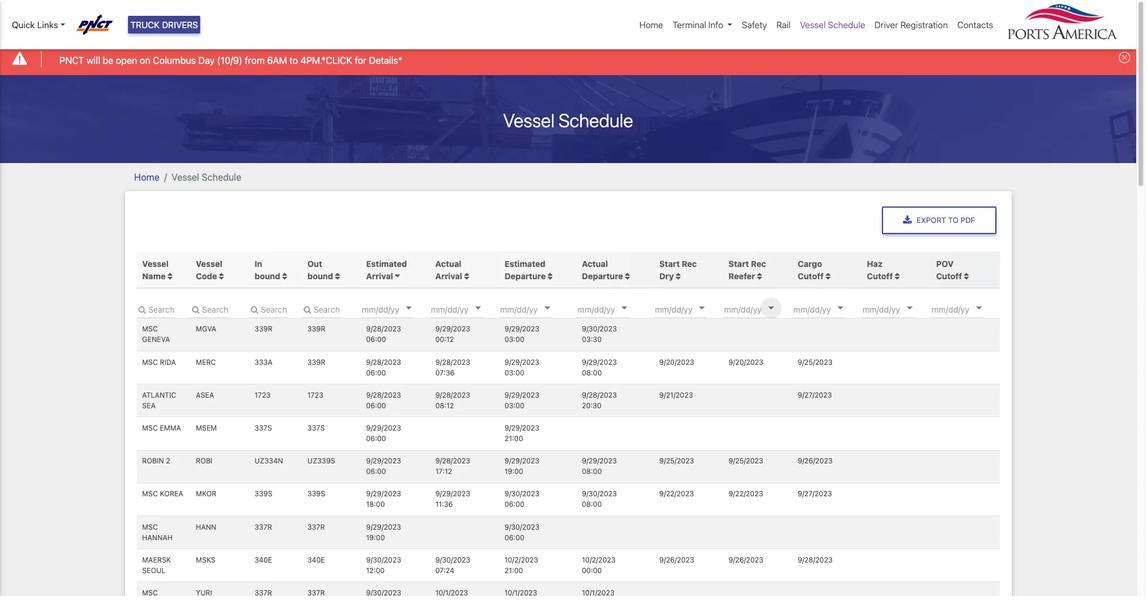 Task type: describe. For each thing, give the bounding box(es) containing it.
seoul
[[142, 567, 166, 576]]

uz334n
[[255, 457, 283, 466]]

9/27/2023 for 9/21/2023
[[798, 391, 832, 400]]

9/29/2023 11:36
[[436, 490, 470, 510]]

9/28/2023 20:30
[[582, 391, 617, 411]]

actual departure
[[582, 259, 623, 281]]

9/28/2023 06:00 for 08:12
[[366, 391, 401, 411]]

open
[[116, 55, 137, 66]]

07:36
[[436, 369, 455, 378]]

msc korea
[[142, 490, 183, 499]]

on
[[140, 55, 150, 66]]

pov cutoff
[[937, 259, 962, 281]]

msc rida
[[142, 358, 176, 367]]

maersk seoul
[[142, 556, 171, 576]]

msc for msc rida
[[142, 358, 158, 367]]

arrival for actual arrival
[[436, 271, 462, 281]]

safety link
[[737, 13, 772, 36]]

06:00 for 337s
[[366, 435, 386, 444]]

2
[[166, 457, 170, 466]]

21:00 for 10/2/2023 21:00
[[505, 567, 523, 576]]

estimated departure
[[505, 259, 546, 281]]

rail
[[777, 19, 791, 30]]

mkor
[[196, 490, 217, 499]]

estimated for departure
[[505, 259, 546, 269]]

9/29/2023 03:00 for 9/28/2023 08:12
[[505, 391, 540, 411]]

9/28/2023 06:00 for 07:36
[[366, 358, 401, 378]]

in
[[255, 259, 262, 269]]

4pm.*click
[[301, 55, 352, 66]]

msc for msc korea
[[142, 490, 158, 499]]

1 9/20/2023 from the left
[[660, 358, 694, 367]]

9/29/2023 18:00
[[366, 490, 401, 510]]

estimated for arrival
[[366, 259, 407, 269]]

actual arrival
[[436, 259, 462, 281]]

07:24
[[436, 567, 455, 576]]

arrival for estimated arrival
[[366, 271, 393, 281]]

9/27/2023 for 9/22/2023
[[798, 490, 832, 499]]

2 horizontal spatial 9/26/2023
[[798, 457, 833, 466]]

to
[[290, 55, 298, 66]]

export to pdf link
[[882, 207, 997, 234]]

asea
[[196, 391, 214, 400]]

1 vertical spatial home
[[134, 172, 160, 182]]

start rec reefer
[[729, 259, 766, 281]]

2 mm/dd/yy field from the left
[[577, 301, 647, 318]]

cargo
[[798, 259, 822, 269]]

from
[[245, 55, 265, 66]]

1 339s from the left
[[255, 490, 273, 499]]

registration
[[901, 19, 948, 30]]

out
[[308, 259, 322, 269]]

9/30/2023 08:00
[[582, 490, 617, 510]]

17:12
[[436, 468, 452, 477]]

9/29/2023 00:12
[[436, 325, 470, 345]]

msc for msc emma
[[142, 424, 158, 433]]

day
[[198, 55, 215, 66]]

(10/9)
[[217, 55, 242, 66]]

1 337r from the left
[[255, 523, 272, 532]]

9/28/2023 17:12
[[436, 457, 470, 477]]

msc hannah
[[142, 523, 173, 543]]

03:00 for 9/29/2023 00:12
[[505, 336, 525, 345]]

2 337r from the left
[[308, 523, 325, 532]]

pnct
[[59, 55, 84, 66]]

11:36
[[436, 501, 453, 510]]

hannah
[[142, 534, 173, 543]]

20:30
[[582, 402, 602, 411]]

sea
[[142, 402, 156, 411]]

9/30/2023 03:30
[[582, 325, 617, 345]]

1 horizontal spatial home
[[640, 19, 663, 30]]

vessel code
[[196, 259, 222, 281]]

vessel schedule link
[[796, 13, 870, 36]]

robi
[[196, 457, 213, 466]]

9/28/2023 08:12
[[436, 391, 470, 411]]

msc for msc hannah
[[142, 523, 158, 532]]

2 vertical spatial schedule
[[202, 172, 241, 182]]

1 337s from the left
[[255, 424, 272, 433]]

departure for estimated
[[505, 271, 546, 281]]

2 339s from the left
[[308, 490, 325, 499]]

9/29/2023 08:00 for 9/20/2023
[[582, 358, 617, 378]]

08:00 for 9/29/2023 03:00
[[582, 369, 602, 378]]

pnct will be open on columbus day (10/9) from 6am to 4pm.*click for details*
[[59, 55, 402, 66]]

bound for in
[[255, 271, 280, 281]]

columbus
[[153, 55, 196, 66]]

10/2/2023 for 00:00
[[582, 556, 616, 565]]

name
[[142, 271, 166, 281]]

driver registration link
[[870, 13, 953, 36]]

pnct will be open on columbus day (10/9) from 6am to 4pm.*click for details* alert
[[0, 43, 1137, 75]]

2 vertical spatial vessel schedule
[[172, 172, 241, 182]]

1 vertical spatial schedule
[[559, 109, 633, 131]]

03:30
[[582, 336, 602, 345]]

drivers
[[162, 19, 198, 30]]

1 mm/dd/yy field from the left
[[499, 301, 570, 318]]

2 1723 from the left
[[308, 391, 324, 400]]

06:00 for 339r
[[366, 336, 386, 345]]

open calendar image for 2nd mm/dd/yy field
[[622, 307, 628, 310]]

03:00 for 9/28/2023 07:36
[[505, 369, 525, 378]]

00:12
[[436, 336, 454, 345]]

to
[[949, 216, 959, 225]]

2 horizontal spatial vessel schedule
[[800, 19, 866, 30]]

bound for out
[[308, 271, 333, 281]]

msc geneva
[[142, 325, 170, 345]]

pnct will be open on columbus day (10/9) from 6am to 4pm.*click for details* link
[[59, 53, 402, 67]]

0 horizontal spatial home link
[[134, 172, 160, 182]]

for
[[355, 55, 367, 66]]

08:00 for 9/30/2023 06:00
[[582, 501, 602, 510]]

truck
[[130, 19, 160, 30]]

5 mm/dd/yy field from the left
[[792, 301, 863, 318]]

in bound
[[255, 259, 282, 281]]

departure for actual
[[582, 271, 623, 281]]

merc
[[196, 358, 216, 367]]

quick links link
[[12, 18, 65, 31]]

terminal info
[[673, 19, 724, 30]]

9/29/2023 03:00 for 9/28/2023 07:36
[[505, 358, 540, 378]]

out bound
[[308, 259, 335, 281]]

download image
[[903, 216, 912, 225]]

vessel name
[[142, 259, 169, 281]]

1 horizontal spatial vessel schedule
[[503, 109, 633, 131]]

open calendar image for 5th mm/dd/yy field from the right
[[699, 307, 705, 310]]

339r for 333a
[[308, 358, 325, 367]]

haz cutoff
[[867, 259, 893, 281]]

9/29/2023 08:00 for 9/25/2023
[[582, 457, 617, 477]]

rail link
[[772, 13, 796, 36]]

00:00
[[582, 567, 602, 576]]

details*
[[369, 55, 402, 66]]

msks
[[196, 556, 216, 565]]

rida
[[160, 358, 176, 367]]

emma
[[160, 424, 181, 433]]

0 horizontal spatial 9/26/2023
[[660, 556, 694, 565]]

1 1723 from the left
[[255, 391, 271, 400]]

1 horizontal spatial 9/26/2023
[[729, 556, 764, 565]]

08:00 for 9/29/2023 19:00
[[582, 468, 602, 477]]

maersk
[[142, 556, 171, 565]]



Task type: locate. For each thing, give the bounding box(es) containing it.
2 337s from the left
[[308, 424, 325, 433]]

1 vertical spatial 9/28/2023 06:00
[[366, 358, 401, 378]]

9/29/2023 06:00
[[366, 424, 401, 444], [366, 457, 401, 477]]

0 horizontal spatial departure
[[505, 271, 546, 281]]

9/21/2023
[[660, 391, 693, 400]]

3 cutoff from the left
[[937, 271, 962, 281]]

cutoff
[[798, 271, 824, 281], [867, 271, 893, 281], [937, 271, 962, 281]]

2 08:00 from the top
[[582, 468, 602, 477]]

1 9/27/2023 from the top
[[798, 391, 832, 400]]

337s up uz334n
[[255, 424, 272, 433]]

06:00 for 1723
[[366, 402, 386, 411]]

vessel
[[800, 19, 826, 30], [503, 109, 555, 131], [172, 172, 199, 182], [142, 259, 169, 269], [196, 259, 222, 269]]

0 horizontal spatial vessel schedule
[[172, 172, 241, 182]]

10/2/2023 00:00
[[582, 556, 616, 576]]

1 horizontal spatial 10/2/2023
[[582, 556, 616, 565]]

2 9/22/2023 from the left
[[729, 490, 763, 499]]

0 vertical spatial 21:00
[[505, 435, 523, 444]]

9/29/2023 03:00
[[505, 325, 540, 345], [505, 358, 540, 378], [505, 391, 540, 411]]

21:00
[[505, 435, 523, 444], [505, 567, 523, 576]]

21:00 inside the 10/2/2023 21:00
[[505, 567, 523, 576]]

mm/dd/yy field down dry
[[654, 301, 724, 318]]

start inside start rec reefer
[[729, 259, 749, 269]]

1 open calendar image from the left
[[544, 307, 550, 310]]

4 mm/dd/yy field from the left
[[723, 301, 794, 318]]

start for dry
[[660, 259, 680, 269]]

1 21:00 from the top
[[505, 435, 523, 444]]

0 horizontal spatial start
[[660, 259, 680, 269]]

5 msc from the top
[[142, 523, 158, 532]]

1 horizontal spatial rec
[[751, 259, 766, 269]]

dry
[[660, 271, 674, 281]]

0 vertical spatial 9/27/2023
[[798, 391, 832, 400]]

1 9/29/2023 08:00 from the top
[[582, 358, 617, 378]]

0 horizontal spatial 337r
[[255, 523, 272, 532]]

9/29/2023 08:00 up 9/30/2023 08:00
[[582, 457, 617, 477]]

2 arrival from the left
[[436, 271, 462, 281]]

06:00 for uz334n
[[366, 468, 386, 477]]

2 9/30/2023 06:00 from the top
[[505, 523, 540, 543]]

21:00 for 9/29/2023 21:00
[[505, 435, 523, 444]]

0 horizontal spatial 339s
[[255, 490, 273, 499]]

0 vertical spatial 9/28/2023 06:00
[[366, 325, 401, 345]]

1 departure from the left
[[505, 271, 546, 281]]

cutoff down pov
[[937, 271, 962, 281]]

2 departure from the left
[[582, 271, 623, 281]]

10/2/2023 21:00
[[505, 556, 538, 576]]

2 msc from the top
[[142, 358, 158, 367]]

2 9/28/2023 06:00 from the top
[[366, 358, 401, 378]]

2 03:00 from the top
[[505, 369, 525, 378]]

0 vertical spatial home
[[640, 19, 663, 30]]

contacts link
[[953, 13, 998, 36]]

2 10/2/2023 from the left
[[582, 556, 616, 565]]

2 340e from the left
[[308, 556, 325, 565]]

1 horizontal spatial start
[[729, 259, 749, 269]]

quick
[[12, 19, 35, 30]]

vessel schedule
[[800, 19, 866, 30], [503, 109, 633, 131], [172, 172, 241, 182]]

9/29/2023 03:00 for 9/29/2023 00:12
[[505, 325, 540, 345]]

1 vertical spatial 9/29/2023 03:00
[[505, 358, 540, 378]]

9/28/2023 07:36
[[436, 358, 470, 378]]

start up dry
[[660, 259, 680, 269]]

1 start from the left
[[660, 259, 680, 269]]

actual inside actual arrival
[[436, 259, 461, 269]]

mm/dd/yy field down reefer
[[723, 301, 794, 318]]

0 vertical spatial vessel schedule
[[800, 19, 866, 30]]

9/30/2023 07:24
[[436, 556, 471, 576]]

2 9/29/2023 08:00 from the top
[[582, 457, 617, 477]]

atlantic
[[142, 391, 176, 400]]

0 horizontal spatial arrival
[[366, 271, 393, 281]]

msc left "emma"
[[142, 424, 158, 433]]

1 actual from the left
[[436, 259, 461, 269]]

1 horizontal spatial 337s
[[308, 424, 325, 433]]

rec inside start rec dry
[[682, 259, 697, 269]]

mm/dd/yy field down haz cutoff
[[862, 301, 932, 318]]

0 vertical spatial 9/29/2023 19:00
[[505, 457, 540, 477]]

3 open calendar image from the left
[[769, 307, 774, 310]]

info
[[709, 19, 724, 30]]

1 horizontal spatial schedule
[[559, 109, 633, 131]]

0 horizontal spatial estimated
[[366, 259, 407, 269]]

06:00 for 333a
[[366, 369, 386, 378]]

atlantic sea
[[142, 391, 176, 411]]

9/29/2023 21:00
[[505, 424, 540, 444]]

9/30/2023 12:00
[[366, 556, 401, 576]]

departure
[[505, 271, 546, 281], [582, 271, 623, 281]]

337r
[[255, 523, 272, 532], [308, 523, 325, 532]]

1 horizontal spatial 19:00
[[505, 468, 523, 477]]

2 vertical spatial 03:00
[[505, 402, 525, 411]]

open calendar image for first mm/dd/yy field from the left
[[544, 307, 550, 310]]

0 vertical spatial 19:00
[[505, 468, 523, 477]]

actual inside actual departure
[[582, 259, 608, 269]]

333a
[[255, 358, 273, 367]]

1 horizontal spatial home link
[[635, 13, 668, 36]]

0 horizontal spatial 10/2/2023
[[505, 556, 538, 565]]

msc left rida at bottom left
[[142, 358, 158, 367]]

close image
[[1119, 52, 1131, 64]]

2 9/29/2023 06:00 from the top
[[366, 457, 401, 477]]

links
[[37, 19, 58, 30]]

1 vertical spatial vessel schedule
[[503, 109, 633, 131]]

arrival
[[366, 271, 393, 281], [436, 271, 462, 281]]

3 open calendar image from the left
[[838, 307, 844, 310]]

2 horizontal spatial 9/25/2023
[[798, 358, 833, 367]]

1 vertical spatial 08:00
[[582, 468, 602, 477]]

9/29/2023 08:00 down 03:30
[[582, 358, 617, 378]]

0 horizontal spatial 340e
[[255, 556, 272, 565]]

rec for start rec dry
[[682, 259, 697, 269]]

3 mm/dd/yy field from the left
[[654, 301, 724, 318]]

1 horizontal spatial 339s
[[308, 490, 325, 499]]

9/29/2023 08:00
[[582, 358, 617, 378], [582, 457, 617, 477]]

4 open calendar image from the left
[[976, 307, 982, 310]]

2 21:00 from the top
[[505, 567, 523, 576]]

1 horizontal spatial bound
[[308, 271, 333, 281]]

2 vertical spatial 9/29/2023 03:00
[[505, 391, 540, 411]]

mm/dd/yy field up 9/30/2023 03:30
[[577, 301, 647, 318]]

0 horizontal spatial bound
[[255, 271, 280, 281]]

msem
[[196, 424, 217, 433]]

mm/dd/yy field down pov cutoff
[[931, 301, 1001, 318]]

truck drivers
[[130, 19, 198, 30]]

339s down uz339s
[[308, 490, 325, 499]]

9/28/2023 06:00 for 00:12
[[366, 325, 401, 345]]

1 cutoff from the left
[[798, 271, 824, 281]]

1 10/2/2023 from the left
[[505, 556, 538, 565]]

open calendar image
[[544, 307, 550, 310], [699, 307, 705, 310], [838, 307, 844, 310], [976, 307, 982, 310]]

actual for actual arrival
[[436, 259, 461, 269]]

2 bound from the left
[[308, 271, 333, 281]]

0 horizontal spatial actual
[[436, 259, 461, 269]]

open calendar image for fifth mm/dd/yy field from left
[[838, 307, 844, 310]]

9/26/2023
[[798, 457, 833, 466], [660, 556, 694, 565], [729, 556, 764, 565]]

code
[[196, 271, 217, 281]]

19:00 up 9/30/2023 12:00
[[366, 534, 385, 543]]

terminal info link
[[668, 13, 737, 36]]

cutoff for pov
[[937, 271, 962, 281]]

2 horizontal spatial schedule
[[828, 19, 866, 30]]

12:00
[[366, 567, 385, 576]]

rec for start rec reefer
[[751, 259, 766, 269]]

2 9/20/2023 from the left
[[729, 358, 764, 367]]

rec inside start rec reefer
[[751, 259, 766, 269]]

bound inside in bound
[[255, 271, 280, 281]]

contacts
[[958, 19, 994, 30]]

msc up hannah at the left bottom
[[142, 523, 158, 532]]

3 03:00 from the top
[[505, 402, 525, 411]]

0 horizontal spatial 9/29/2023 19:00
[[366, 523, 401, 543]]

0 vertical spatial 9/29/2023 06:00
[[366, 424, 401, 444]]

mm/dd/yy field down cargo cutoff
[[792, 301, 863, 318]]

1 vertical spatial home link
[[134, 172, 160, 182]]

hann
[[196, 523, 216, 532]]

1723
[[255, 391, 271, 400], [308, 391, 324, 400]]

pdf
[[961, 216, 975, 225]]

uz339s
[[308, 457, 335, 466]]

None field
[[137, 301, 175, 318], [190, 301, 229, 318], [249, 301, 288, 318], [302, 301, 341, 318], [137, 301, 175, 318], [190, 301, 229, 318], [249, 301, 288, 318], [302, 301, 341, 318]]

1 vertical spatial 19:00
[[366, 534, 385, 543]]

msc left korea
[[142, 490, 158, 499]]

rec up reefer
[[751, 259, 766, 269]]

robin 2
[[142, 457, 170, 466]]

03:00
[[505, 336, 525, 345], [505, 369, 525, 378], [505, 402, 525, 411]]

open calendar image
[[475, 307, 481, 310], [622, 307, 628, 310], [769, 307, 774, 310], [907, 307, 913, 310]]

bound down in
[[255, 271, 280, 281]]

3 9/28/2023 06:00 from the top
[[366, 391, 401, 411]]

bound
[[255, 271, 280, 281], [308, 271, 333, 281]]

0 horizontal spatial cutoff
[[798, 271, 824, 281]]

msc
[[142, 325, 158, 334], [142, 358, 158, 367], [142, 424, 158, 433], [142, 490, 158, 499], [142, 523, 158, 532]]

msc up the geneva
[[142, 325, 158, 334]]

1 bound from the left
[[255, 271, 280, 281]]

1 horizontal spatial 9/25/2023
[[729, 457, 764, 466]]

2 horizontal spatial cutoff
[[937, 271, 962, 281]]

1 open calendar image from the left
[[475, 307, 481, 310]]

start up reefer
[[729, 259, 749, 269]]

2 open calendar image from the left
[[699, 307, 705, 310]]

10/2/2023 for 21:00
[[505, 556, 538, 565]]

2 actual from the left
[[582, 259, 608, 269]]

terminal
[[673, 19, 707, 30]]

start
[[660, 259, 680, 269], [729, 259, 749, 269]]

mm/dd/yy field
[[499, 301, 570, 318], [577, 301, 647, 318], [654, 301, 724, 318], [723, 301, 794, 318], [792, 301, 863, 318], [862, 301, 932, 318], [931, 301, 1001, 318]]

0 horizontal spatial rec
[[682, 259, 697, 269]]

1 08:00 from the top
[[582, 369, 602, 378]]

18:00
[[366, 501, 385, 510]]

6am
[[267, 55, 287, 66]]

2 estimated from the left
[[505, 259, 546, 269]]

337s
[[255, 424, 272, 433], [308, 424, 325, 433]]

9/30/2023
[[582, 325, 617, 334], [505, 490, 540, 499], [582, 490, 617, 499], [505, 523, 540, 532], [366, 556, 401, 565], [436, 556, 471, 565]]

export to pdf
[[917, 216, 975, 225]]

truck drivers link
[[128, 16, 201, 34]]

1 horizontal spatial arrival
[[436, 271, 462, 281]]

0 horizontal spatial 9/20/2023
[[660, 358, 694, 367]]

0 vertical spatial 9/29/2023 03:00
[[505, 325, 540, 345]]

bound down out
[[308, 271, 333, 281]]

schedule
[[828, 19, 866, 30], [559, 109, 633, 131], [202, 172, 241, 182]]

08:00
[[582, 369, 602, 378], [582, 468, 602, 477], [582, 501, 602, 510]]

0 vertical spatial 9/30/2023 06:00
[[505, 490, 540, 510]]

03:00 for 9/28/2023 08:12
[[505, 402, 525, 411]]

1 vertical spatial 9/29/2023 06:00
[[366, 457, 401, 477]]

actual for actual departure
[[582, 259, 608, 269]]

robin
[[142, 457, 164, 466]]

9/28/2023 06:00
[[366, 325, 401, 345], [366, 358, 401, 378], [366, 391, 401, 411]]

0 vertical spatial 9/29/2023 08:00
[[582, 358, 617, 378]]

export
[[917, 216, 947, 225]]

0 horizontal spatial home
[[134, 172, 160, 182]]

korea
[[160, 490, 183, 499]]

339r for 339r
[[308, 325, 325, 334]]

0 vertical spatial home link
[[635, 13, 668, 36]]

1 horizontal spatial 9/29/2023 19:00
[[505, 457, 540, 477]]

6 mm/dd/yy field from the left
[[862, 301, 932, 318]]

1 vertical spatial 21:00
[[505, 567, 523, 576]]

msc inside msc hannah
[[142, 523, 158, 532]]

1 rec from the left
[[682, 259, 697, 269]]

msc inside msc geneva
[[142, 325, 158, 334]]

0 vertical spatial schedule
[[828, 19, 866, 30]]

9/29/2023 06:00 for uz339s
[[366, 457, 401, 477]]

9/29/2023 06:00 for 337s
[[366, 424, 401, 444]]

9/28/2023
[[366, 325, 401, 334], [366, 358, 401, 367], [436, 358, 470, 367], [366, 391, 401, 400], [436, 391, 470, 400], [582, 391, 617, 400], [436, 457, 470, 466], [798, 556, 833, 565]]

arrival inside estimated arrival
[[366, 271, 393, 281]]

0 horizontal spatial 9/25/2023
[[660, 457, 694, 466]]

9/30/2023 06:00 for 9/29/2023 18:00
[[505, 490, 540, 510]]

msc for msc geneva
[[142, 325, 158, 334]]

1 9/29/2023 06:00 from the top
[[366, 424, 401, 444]]

estimated arrival
[[366, 259, 407, 281]]

geneva
[[142, 336, 170, 345]]

cutoff down cargo
[[798, 271, 824, 281]]

19:00
[[505, 468, 523, 477], [366, 534, 385, 543]]

cutoff for haz
[[867, 271, 893, 281]]

reefer
[[729, 271, 755, 281]]

9/30/2023 06:00 for 9/29/2023 19:00
[[505, 523, 540, 543]]

1 horizontal spatial 9/20/2023
[[729, 358, 764, 367]]

1 arrival from the left
[[366, 271, 393, 281]]

open calendar image for 2nd mm/dd/yy field from the right
[[907, 307, 913, 310]]

4 open calendar image from the left
[[907, 307, 913, 310]]

0 vertical spatial 08:00
[[582, 369, 602, 378]]

1 9/28/2023 06:00 from the top
[[366, 325, 401, 345]]

0 horizontal spatial 19:00
[[366, 534, 385, 543]]

2 start from the left
[[729, 259, 749, 269]]

2 vertical spatial 9/28/2023 06:00
[[366, 391, 401, 411]]

1 horizontal spatial actual
[[582, 259, 608, 269]]

estimated inside estimated departure
[[505, 259, 546, 269]]

4 msc from the top
[[142, 490, 158, 499]]

rec
[[682, 259, 697, 269], [751, 259, 766, 269]]

9/22/2023
[[660, 490, 694, 499], [729, 490, 763, 499]]

will
[[87, 55, 100, 66]]

339r
[[255, 325, 273, 334], [308, 325, 325, 334], [308, 358, 325, 367]]

1 03:00 from the top
[[505, 336, 525, 345]]

start inside start rec dry
[[660, 259, 680, 269]]

3 9/29/2023 03:00 from the top
[[505, 391, 540, 411]]

3 msc from the top
[[142, 424, 158, 433]]

19:00 down 9/29/2023 21:00
[[505, 468, 523, 477]]

1 horizontal spatial estimated
[[505, 259, 546, 269]]

1 horizontal spatial 337r
[[308, 523, 325, 532]]

9/29/2023 19:00
[[505, 457, 540, 477], [366, 523, 401, 543]]

1 horizontal spatial departure
[[582, 271, 623, 281]]

1 vertical spatial 9/29/2023 19:00
[[366, 523, 401, 543]]

1 horizontal spatial 9/22/2023
[[729, 490, 763, 499]]

2 rec from the left
[[751, 259, 766, 269]]

0 horizontal spatial 337s
[[255, 424, 272, 433]]

1 9/30/2023 06:00 from the top
[[505, 490, 540, 510]]

1 msc from the top
[[142, 325, 158, 334]]

cutoff for cargo
[[798, 271, 824, 281]]

9/29/2023 19:00 down 18:00
[[366, 523, 401, 543]]

mm/dd/yy field down estimated departure
[[499, 301, 570, 318]]

2 open calendar image from the left
[[622, 307, 628, 310]]

1 9/29/2023 03:00 from the top
[[505, 325, 540, 345]]

start for reefer
[[729, 259, 749, 269]]

rec left start rec reefer
[[682, 259, 697, 269]]

haz
[[867, 259, 883, 269]]

1 340e from the left
[[255, 556, 272, 565]]

9/29/2023 19:00 down 9/29/2023 21:00
[[505, 457, 540, 477]]

1 vertical spatial 03:00
[[505, 369, 525, 378]]

driver registration
[[875, 19, 948, 30]]

10/2/2023
[[505, 556, 538, 565], [582, 556, 616, 565]]

1 vertical spatial 9/30/2023 06:00
[[505, 523, 540, 543]]

9/25/2023
[[798, 358, 833, 367], [660, 457, 694, 466], [729, 457, 764, 466]]

0 horizontal spatial 9/22/2023
[[660, 490, 694, 499]]

start rec dry
[[660, 259, 697, 281]]

cutoff down haz on the top of page
[[867, 271, 893, 281]]

337s up uz339s
[[308, 424, 325, 433]]

1 vertical spatial 9/27/2023
[[798, 490, 832, 499]]

1 horizontal spatial 340e
[[308, 556, 325, 565]]

1 estimated from the left
[[366, 259, 407, 269]]

bound inside out bound
[[308, 271, 333, 281]]

2 cutoff from the left
[[867, 271, 893, 281]]

1 horizontal spatial cutoff
[[867, 271, 893, 281]]

open calendar image for 4th mm/dd/yy field from the right
[[769, 307, 774, 310]]

0 vertical spatial 03:00
[[505, 336, 525, 345]]

cargo cutoff
[[798, 259, 824, 281]]

3 08:00 from the top
[[582, 501, 602, 510]]

0 horizontal spatial 1723
[[255, 391, 271, 400]]

safety
[[742, 19, 767, 30]]

2 9/27/2023 from the top
[[798, 490, 832, 499]]

2 9/29/2023 03:00 from the top
[[505, 358, 540, 378]]

1 vertical spatial 9/29/2023 08:00
[[582, 457, 617, 477]]

08:00 inside 9/30/2023 08:00
[[582, 501, 602, 510]]

open calendar image for 7th mm/dd/yy field
[[976, 307, 982, 310]]

21:00 inside 9/29/2023 21:00
[[505, 435, 523, 444]]

339s down uz334n
[[255, 490, 273, 499]]

0 horizontal spatial schedule
[[202, 172, 241, 182]]

2 vertical spatial 08:00
[[582, 501, 602, 510]]

1 horizontal spatial 1723
[[308, 391, 324, 400]]

9/29/2023
[[436, 325, 470, 334], [505, 325, 540, 334], [505, 358, 540, 367], [582, 358, 617, 367], [505, 391, 540, 400], [366, 424, 401, 433], [505, 424, 540, 433], [366, 457, 401, 466], [505, 457, 540, 466], [582, 457, 617, 466], [366, 490, 401, 499], [436, 490, 470, 499], [366, 523, 401, 532]]

08:12
[[436, 402, 454, 411]]

1 9/22/2023 from the left
[[660, 490, 694, 499]]

7 mm/dd/yy field from the left
[[931, 301, 1001, 318]]



Task type: vqa. For each thing, say whether or not it's contained in the screenshot.
2200
no



